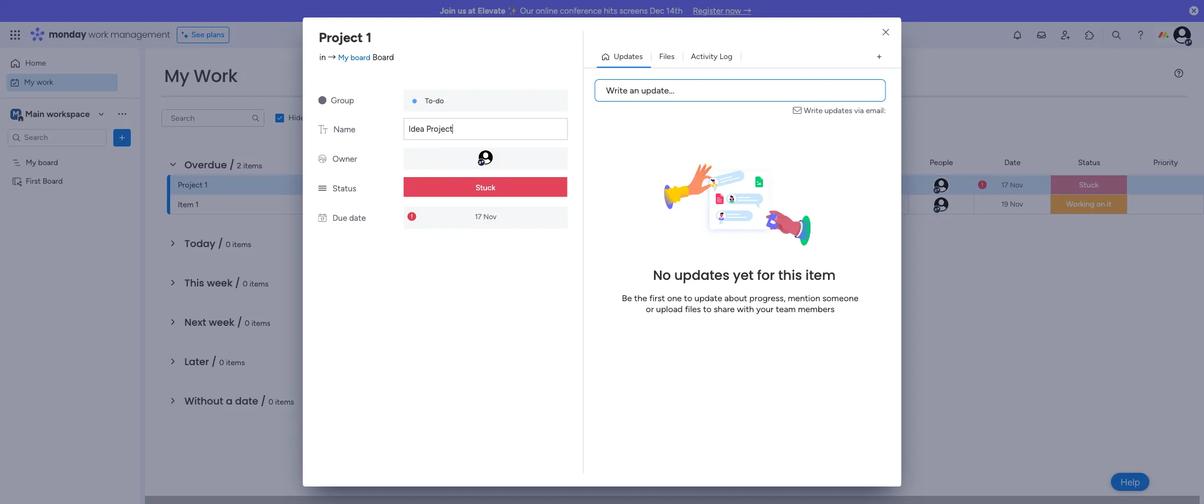 Task type: describe. For each thing, give the bounding box(es) containing it.
later / 0 items
[[184, 355, 245, 369]]

files
[[685, 304, 701, 315]]

do
[[436, 97, 444, 105]]

via
[[854, 106, 864, 115]]

to-
[[425, 97, 436, 105]]

today / 0 items
[[184, 237, 251, 251]]

conference
[[560, 6, 602, 16]]

online
[[536, 6, 558, 16]]

2 vertical spatial board
[[716, 181, 736, 190]]

see plans
[[191, 30, 225, 39]]

or
[[646, 304, 654, 315]]

project inside no updates yet for this item dialog
[[319, 30, 363, 45]]

dapulse text column image
[[318, 125, 327, 135]]

today
[[184, 237, 215, 251]]

people
[[930, 158, 953, 167]]

update
[[695, 293, 722, 304]]

no updates yet for this item
[[653, 267, 836, 285]]

workspace
[[46, 109, 90, 119]]

customize button
[[349, 109, 408, 127]]

17 for v2 overdue deadline icon at the left top
[[475, 213, 482, 221]]

main
[[25, 109, 44, 119]]

your
[[756, 304, 774, 315]]

1 vertical spatial project 1
[[178, 181, 208, 190]]

shareable board image
[[11, 176, 22, 186]]

0 vertical spatial first
[[26, 177, 41, 186]]

/ left 2
[[229, 158, 235, 172]]

next week / 0 items
[[184, 316, 270, 330]]

/ right today
[[218, 237, 223, 251]]

monday
[[49, 28, 86, 41]]

add view image
[[877, 53, 882, 61]]

to-do
[[425, 97, 444, 105]]

without
[[184, 395, 223, 408]]

1 inside no updates yet for this item dialog
[[366, 30, 372, 45]]

/ right later
[[212, 355, 217, 369]]

1 horizontal spatial 1
[[204, 181, 208, 190]]

write an update... button
[[595, 79, 886, 102]]

due
[[333, 213, 347, 223]]

0 vertical spatial to
[[684, 293, 692, 304]]

home
[[25, 59, 46, 68]]

week for this
[[207, 276, 233, 290]]

be the first one to update about progress, mention someone or upload files to share with your team members
[[622, 293, 859, 315]]

screens
[[619, 6, 648, 16]]

updates button
[[597, 48, 651, 66]]

jacob simon image
[[1174, 26, 1191, 44]]

board inside no updates yet for this item dialog
[[372, 52, 394, 62]]

on
[[1096, 200, 1105, 209]]

board inside list box
[[43, 177, 63, 186]]

first board link
[[702, 195, 803, 215]]

item
[[178, 200, 194, 210]]

it
[[1107, 200, 1112, 209]]

someone
[[823, 293, 859, 304]]

for
[[757, 267, 775, 285]]

update...
[[641, 85, 675, 96]]

1 horizontal spatial stuck
[[1079, 181, 1099, 190]]

Search in workspace field
[[23, 131, 91, 144]]

log
[[720, 52, 733, 61]]

select product image
[[10, 30, 21, 41]]

now
[[726, 6, 741, 16]]

project 1 inside no updates yet for this item dialog
[[319, 30, 372, 45]]

activity log
[[691, 52, 733, 61]]

working on it
[[1066, 200, 1112, 209]]

customize
[[367, 113, 404, 123]]

write for write updates via email:
[[804, 106, 823, 115]]

hits
[[604, 6, 617, 16]]

m
[[13, 109, 19, 119]]

status inside no updates yet for this item dialog
[[333, 184, 356, 194]]

name
[[333, 125, 355, 135]]

work for my
[[36, 77, 53, 87]]

0 vertical spatial status
[[1078, 158, 1100, 167]]

17 nov for v2 overdue deadline icon at the left top
[[475, 213, 497, 221]]

the
[[634, 293, 647, 304]]

none field inside no updates yet for this item dialog
[[404, 118, 568, 140]]

main workspace
[[25, 109, 90, 119]]

due date
[[333, 213, 366, 223]]

2 vertical spatial 1
[[195, 200, 199, 210]]

this
[[184, 276, 204, 290]]

v2 overdue deadline image
[[408, 212, 416, 222]]

items inside the today / 0 items
[[232, 240, 251, 250]]

workspace selection element
[[10, 108, 91, 122]]

items inside without a date / 0 items
[[275, 398, 294, 407]]

with
[[737, 304, 754, 315]]

without a date / 0 items
[[184, 395, 294, 408]]

at
[[468, 6, 476, 16]]

my work button
[[7, 74, 118, 91]]

elevate
[[478, 6, 506, 16]]

19
[[1001, 200, 1008, 209]]

register now → link
[[693, 6, 751, 16]]

team
[[776, 304, 796, 315]]

1 horizontal spatial first board
[[703, 200, 740, 210]]

this
[[778, 267, 802, 285]]

done
[[307, 113, 324, 123]]

workspace image
[[10, 108, 21, 120]]

date
[[1005, 158, 1021, 167]]

work for monday
[[88, 28, 108, 41]]

0 inside later / 0 items
[[219, 359, 224, 368]]

an
[[630, 85, 639, 96]]

my inside list box
[[26, 158, 36, 167]]

monday work management
[[49, 28, 170, 41]]

my inside in → my board board
[[338, 53, 349, 62]]

17 for v2 overdue deadline image at the right top
[[1002, 181, 1008, 189]]

2
[[237, 161, 241, 171]]

1 vertical spatial nov
[[1010, 200, 1023, 209]]

first
[[649, 293, 665, 304]]

a
[[226, 395, 233, 408]]

dec
[[650, 6, 664, 16]]

/ up next week / 0 items
[[235, 276, 240, 290]]



Task type: vqa. For each thing, say whether or not it's contained in the screenshot.
widgets within Use charts, timelines, and other widgets to get insights from this board Learn more
no



Task type: locate. For each thing, give the bounding box(es) containing it.
0 horizontal spatial 1
[[195, 200, 199, 210]]

working
[[1066, 200, 1095, 209]]

1 horizontal spatial my board link
[[702, 176, 803, 195]]

in
[[319, 52, 326, 62]]

0 horizontal spatial my board link
[[338, 53, 370, 62]]

priority
[[1154, 158, 1178, 167]]

members
[[798, 304, 835, 315]]

my board link inside no updates yet for this item dialog
[[338, 53, 370, 62]]

my inside button
[[24, 77, 35, 87]]

0 vertical spatial my board link
[[338, 53, 370, 62]]

0 vertical spatial work
[[88, 28, 108, 41]]

0 vertical spatial 17 nov
[[1002, 181, 1023, 189]]

0 horizontal spatial project 1
[[178, 181, 208, 190]]

1 vertical spatial write
[[804, 106, 823, 115]]

2 horizontal spatial 1
[[366, 30, 372, 45]]

1 horizontal spatial write
[[804, 106, 823, 115]]

None search field
[[161, 109, 264, 127]]

owner
[[333, 154, 357, 164]]

v2 sun image
[[318, 96, 327, 106]]

0 horizontal spatial my board
[[26, 158, 58, 167]]

items inside next week / 0 items
[[252, 319, 270, 328]]

0 vertical spatial my board
[[26, 158, 58, 167]]

0 down this week / 0 items
[[245, 319, 250, 328]]

14th
[[666, 6, 683, 16]]

stuck
[[1079, 181, 1099, 190], [476, 183, 495, 193]]

project up in → my board board
[[319, 30, 363, 45]]

→ right now
[[743, 6, 751, 16]]

✨
[[508, 6, 518, 16]]

0 vertical spatial →
[[743, 6, 751, 16]]

1 vertical spatial 17
[[475, 213, 482, 221]]

0 horizontal spatial updates
[[674, 267, 730, 285]]

17
[[1002, 181, 1008, 189], [475, 213, 482, 221]]

search image
[[251, 114, 260, 123]]

1 horizontal spatial first
[[703, 200, 718, 210]]

inbox image
[[1036, 30, 1047, 41]]

apps image
[[1084, 30, 1095, 41]]

project 1 up in → my board board
[[319, 30, 372, 45]]

0 horizontal spatial board
[[38, 158, 58, 167]]

0 vertical spatial date
[[349, 213, 366, 223]]

1 horizontal spatial work
[[88, 28, 108, 41]]

dapulse date column image
[[318, 213, 327, 223]]

no
[[653, 267, 671, 285]]

one
[[667, 293, 682, 304]]

envelope o image
[[793, 105, 804, 117]]

nov for v2 overdue deadline icon at the left top
[[483, 213, 497, 221]]

v2 status image
[[318, 184, 327, 194]]

1 vertical spatial status
[[333, 184, 356, 194]]

0 horizontal spatial stuck
[[476, 183, 495, 193]]

0 vertical spatial 1
[[366, 30, 372, 45]]

1 vertical spatial my board
[[703, 181, 736, 190]]

plans
[[206, 30, 225, 39]]

updates for write
[[825, 106, 852, 115]]

/ down this week / 0 items
[[237, 316, 242, 330]]

0 vertical spatial project 1
[[319, 30, 372, 45]]

0 right a
[[268, 398, 273, 407]]

v2 overdue deadline image
[[978, 180, 987, 190]]

date right a
[[235, 395, 258, 408]]

my down home
[[24, 77, 35, 87]]

0 horizontal spatial →
[[328, 52, 336, 62]]

0 vertical spatial project
[[319, 30, 363, 45]]

1 vertical spatial board
[[38, 158, 58, 167]]

1 down overdue
[[204, 181, 208, 190]]

1 vertical spatial 1
[[204, 181, 208, 190]]

hide
[[288, 113, 305, 123]]

project
[[319, 30, 363, 45], [178, 181, 203, 190]]

1 horizontal spatial project
[[319, 30, 363, 45]]

0 vertical spatial nov
[[1010, 181, 1023, 189]]

0 vertical spatial week
[[207, 276, 233, 290]]

upload
[[656, 304, 683, 315]]

/
[[229, 158, 235, 172], [218, 237, 223, 251], [235, 276, 240, 290], [237, 316, 242, 330], [212, 355, 217, 369], [261, 395, 266, 408]]

1 vertical spatial work
[[36, 77, 53, 87]]

write an update...
[[606, 85, 675, 96]]

first board inside list box
[[26, 177, 63, 186]]

1 horizontal spatial project 1
[[319, 30, 372, 45]]

home button
[[7, 55, 118, 72]]

register
[[693, 6, 724, 16]]

1
[[366, 30, 372, 45], [204, 181, 208, 190], [195, 200, 199, 210]]

1 horizontal spatial status
[[1078, 158, 1100, 167]]

item
[[806, 267, 836, 285]]

0 horizontal spatial status
[[333, 184, 356, 194]]

no updates yet for this item dialog
[[0, 0, 1204, 505]]

my
[[338, 53, 349, 62], [164, 63, 189, 88], [24, 77, 35, 87], [26, 158, 36, 167], [703, 181, 714, 190]]

project 1
[[319, 30, 372, 45], [178, 181, 208, 190]]

17 nov for v2 overdue deadline image at the right top
[[1002, 181, 1023, 189]]

items inside later / 0 items
[[226, 359, 245, 368]]

nov for v2 overdue deadline image at the right top
[[1010, 181, 1023, 189]]

updates up update
[[674, 267, 730, 285]]

v2 multiple person column image
[[318, 154, 327, 164]]

board right in
[[351, 53, 370, 62]]

search everything image
[[1111, 30, 1122, 41]]

17 nov inside no updates yet for this item dialog
[[475, 213, 497, 221]]

Filter dashboard by text search field
[[161, 109, 264, 127]]

0 horizontal spatial 17
[[475, 213, 482, 221]]

1 horizontal spatial date
[[349, 213, 366, 223]]

item 1
[[178, 200, 199, 210]]

work inside button
[[36, 77, 53, 87]]

list box containing my board
[[0, 151, 140, 338]]

group
[[331, 96, 354, 106]]

→
[[743, 6, 751, 16], [328, 52, 336, 62]]

write
[[606, 85, 628, 96], [804, 106, 823, 115]]

hide done items
[[288, 113, 345, 123]]

my board
[[26, 158, 58, 167], [703, 181, 736, 190]]

help image
[[1135, 30, 1146, 41]]

files
[[659, 52, 675, 61]]

this week / 0 items
[[184, 276, 269, 290]]

next
[[184, 316, 206, 330]]

date right the due
[[349, 213, 366, 223]]

files button
[[651, 48, 683, 66]]

invite members image
[[1060, 30, 1071, 41]]

0 inside the today / 0 items
[[226, 240, 231, 250]]

updates left via
[[825, 106, 852, 115]]

items inside this week / 0 items
[[250, 280, 269, 289]]

0 inside without a date / 0 items
[[268, 398, 273, 407]]

1 vertical spatial →
[[328, 52, 336, 62]]

0 inside this week / 0 items
[[243, 280, 248, 289]]

nov
[[1010, 181, 1023, 189], [1010, 200, 1023, 209], [483, 213, 497, 221]]

1 horizontal spatial to
[[703, 304, 712, 315]]

1 horizontal spatial updates
[[825, 106, 852, 115]]

project up the item 1
[[178, 181, 203, 190]]

0 horizontal spatial first
[[26, 177, 41, 186]]

None field
[[404, 118, 568, 140]]

first board
[[26, 177, 63, 186], [703, 200, 740, 210]]

overdue
[[184, 158, 227, 172]]

status up working on it
[[1078, 158, 1100, 167]]

updates for no
[[674, 267, 730, 285]]

write for write an update...
[[606, 85, 628, 96]]

board up first board link on the right top of the page
[[716, 181, 736, 190]]

my board down search in workspace field
[[26, 158, 58, 167]]

write inside write an update... button
[[606, 85, 628, 96]]

board inside first board link
[[720, 200, 740, 210]]

be
[[622, 293, 632, 304]]

overdue / 2 items
[[184, 158, 262, 172]]

my board link
[[338, 53, 370, 62], [702, 176, 803, 195]]

0 horizontal spatial 17 nov
[[475, 213, 497, 221]]

0 horizontal spatial to
[[684, 293, 692, 304]]

0 vertical spatial 17
[[1002, 181, 1008, 189]]

status
[[1078, 158, 1100, 167], [333, 184, 356, 194]]

1 vertical spatial to
[[703, 304, 712, 315]]

0 up next week / 0 items
[[243, 280, 248, 289]]

work down home
[[36, 77, 53, 87]]

write updates via email:
[[804, 106, 886, 115]]

progress,
[[750, 293, 786, 304]]

17 nov
[[1002, 181, 1023, 189], [475, 213, 497, 221]]

date
[[349, 213, 366, 223], [235, 395, 258, 408]]

1 vertical spatial 17 nov
[[475, 213, 497, 221]]

1 vertical spatial my board link
[[702, 176, 803, 195]]

my up first board link on the right top of the page
[[703, 181, 714, 190]]

0 vertical spatial board
[[351, 53, 370, 62]]

yet
[[733, 267, 754, 285]]

board inside in → my board board
[[351, 53, 370, 62]]

1 vertical spatial date
[[235, 395, 258, 408]]

1 horizontal spatial →
[[743, 6, 751, 16]]

to up files
[[684, 293, 692, 304]]

→ inside no updates yet for this item dialog
[[328, 52, 336, 62]]

see plans button
[[177, 27, 229, 43]]

in → my board board
[[319, 52, 394, 62]]

write left an
[[606, 85, 628, 96]]

my board inside list box
[[26, 158, 58, 167]]

1 vertical spatial first board
[[703, 200, 740, 210]]

0 horizontal spatial date
[[235, 395, 258, 408]]

join us at elevate ✨ our online conference hits screens dec 14th
[[440, 6, 683, 16]]

status right 'v2 status' icon
[[333, 184, 356, 194]]

share
[[714, 304, 735, 315]]

my down search in workspace field
[[26, 158, 36, 167]]

1 right item
[[195, 200, 199, 210]]

19 nov
[[1001, 200, 1023, 209]]

stuck inside no updates yet for this item dialog
[[476, 183, 495, 193]]

option
[[0, 153, 140, 155]]

later
[[184, 355, 209, 369]]

2 vertical spatial nov
[[483, 213, 497, 221]]

1 horizontal spatial 17 nov
[[1002, 181, 1023, 189]]

see
[[191, 30, 205, 39]]

board
[[372, 52, 394, 62], [743, 158, 763, 167], [43, 177, 63, 186], [720, 200, 740, 210]]

management
[[110, 28, 170, 41]]

0 horizontal spatial write
[[606, 85, 628, 96]]

our
[[520, 6, 534, 16]]

write left via
[[804, 106, 823, 115]]

to down update
[[703, 304, 712, 315]]

board down search in workspace field
[[38, 158, 58, 167]]

0 right today
[[226, 240, 231, 250]]

0 vertical spatial updates
[[825, 106, 852, 115]]

work
[[88, 28, 108, 41], [36, 77, 53, 87]]

1 horizontal spatial 17
[[1002, 181, 1008, 189]]

notifications image
[[1012, 30, 1023, 41]]

/ right a
[[261, 395, 266, 408]]

project 1 up the item 1
[[178, 181, 208, 190]]

list box
[[0, 151, 140, 338]]

0 vertical spatial write
[[606, 85, 628, 96]]

date inside dialog
[[349, 213, 366, 223]]

us
[[458, 6, 466, 16]]

17 inside no updates yet for this item dialog
[[475, 213, 482, 221]]

1 vertical spatial updates
[[674, 267, 730, 285]]

mention
[[788, 293, 820, 304]]

nov inside no updates yet for this item dialog
[[483, 213, 497, 221]]

work right "monday" on the left top
[[88, 28, 108, 41]]

1 up in → my board board
[[366, 30, 372, 45]]

1 horizontal spatial board
[[351, 53, 370, 62]]

my work
[[24, 77, 53, 87]]

activity log button
[[683, 48, 741, 66]]

week right this
[[207, 276, 233, 290]]

0 horizontal spatial first board
[[26, 177, 63, 186]]

1 vertical spatial first
[[703, 200, 718, 210]]

week
[[207, 276, 233, 290], [209, 316, 235, 330]]

join
[[440, 6, 456, 16]]

updates
[[614, 52, 643, 61]]

my left work
[[164, 63, 189, 88]]

my right in
[[338, 53, 349, 62]]

1 vertical spatial project
[[178, 181, 203, 190]]

first
[[26, 177, 41, 186], [703, 200, 718, 210]]

0 inside next week / 0 items
[[245, 319, 250, 328]]

0 horizontal spatial project
[[178, 181, 203, 190]]

1 horizontal spatial my board
[[703, 181, 736, 190]]

email:
[[866, 106, 886, 115]]

1 vertical spatial week
[[209, 316, 235, 330]]

about
[[725, 293, 747, 304]]

my work
[[164, 63, 238, 88]]

board
[[351, 53, 370, 62], [38, 158, 58, 167], [716, 181, 736, 190]]

0 right later
[[219, 359, 224, 368]]

my board up first board link on the right top of the page
[[703, 181, 736, 190]]

0 vertical spatial first board
[[26, 177, 63, 186]]

items inside overdue / 2 items
[[243, 161, 262, 171]]

0
[[226, 240, 231, 250], [243, 280, 248, 289], [245, 319, 250, 328], [219, 359, 224, 368], [268, 398, 273, 407]]

to
[[684, 293, 692, 304], [703, 304, 712, 315]]

0 horizontal spatial work
[[36, 77, 53, 87]]

week right the next
[[209, 316, 235, 330]]

close image
[[883, 28, 889, 37]]

week for next
[[209, 316, 235, 330]]

board inside list box
[[38, 158, 58, 167]]

items
[[326, 113, 345, 123], [243, 161, 262, 171], [232, 240, 251, 250], [250, 280, 269, 289], [252, 319, 270, 328], [226, 359, 245, 368], [275, 398, 294, 407]]

→ right in
[[328, 52, 336, 62]]

help button
[[1111, 473, 1149, 492]]

register now →
[[693, 6, 751, 16]]

2 horizontal spatial board
[[716, 181, 736, 190]]



